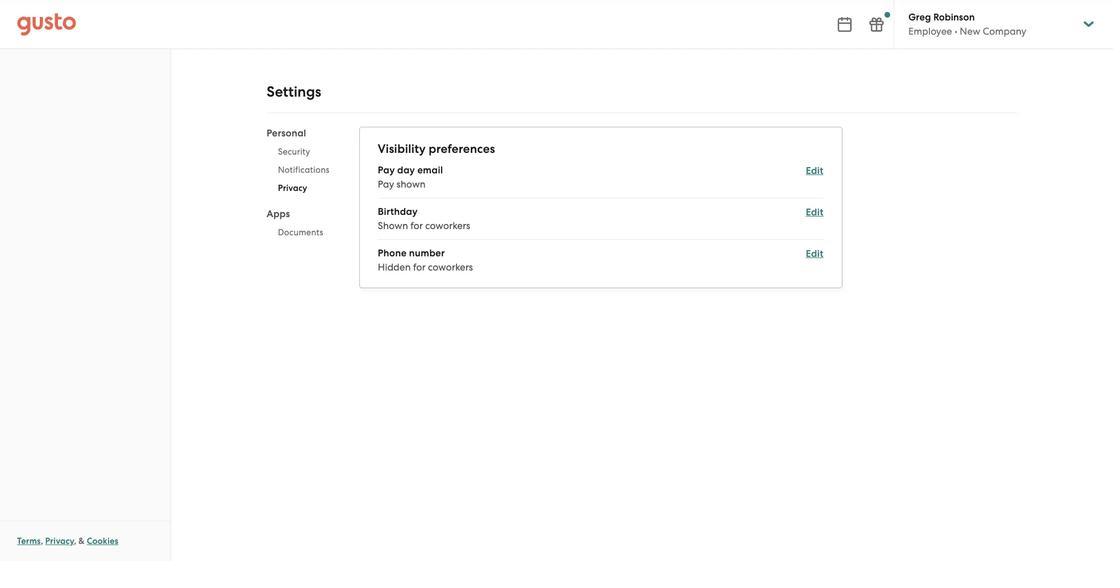 Task type: locate. For each thing, give the bounding box(es) containing it.
gusto navigation element
[[0, 49, 170, 94]]

shown
[[397, 179, 426, 190]]

privacy link down notifications
[[267, 179, 341, 197]]

1 edit from the top
[[806, 165, 824, 177]]

1 vertical spatial edit link
[[806, 207, 824, 218]]

1 pay from the top
[[378, 164, 395, 176]]

edit inside phone number element
[[806, 248, 824, 260]]

pay
[[378, 164, 395, 176], [378, 179, 394, 190]]

1 horizontal spatial privacy link
[[267, 179, 341, 197]]

phone number element
[[378, 247, 824, 274]]

coworkers down number
[[428, 262, 473, 273]]

0 vertical spatial privacy link
[[267, 179, 341, 197]]

0 vertical spatial edit
[[806, 165, 824, 177]]

pay left shown
[[378, 179, 394, 190]]

documents
[[278, 228, 324, 238]]

terms
[[17, 536, 41, 547]]

1 vertical spatial edit
[[806, 207, 824, 218]]

privacy
[[278, 183, 308, 193], [45, 536, 74, 547]]

2 edit from the top
[[806, 207, 824, 218]]

visibility preferences group
[[378, 141, 824, 274]]

edit link inside phone number element
[[806, 248, 824, 260]]

visibility preferences
[[378, 142, 495, 156]]

coworkers up number
[[426, 220, 471, 232]]

edit inside pay day email element
[[806, 165, 824, 177]]

company
[[984, 26, 1027, 37]]

phone
[[378, 247, 407, 259]]

0 vertical spatial edit link
[[806, 165, 824, 177]]

0 horizontal spatial privacy
[[45, 536, 74, 547]]

group
[[267, 127, 341, 245]]

0 vertical spatial coworkers
[[426, 220, 471, 232]]

for down number
[[413, 262, 426, 273]]

robinson
[[934, 11, 976, 23]]

group containing personal
[[267, 127, 341, 245]]

1 vertical spatial coworkers
[[428, 262, 473, 273]]

for
[[411, 220, 423, 232], [413, 262, 426, 273]]

cookies button
[[87, 535, 119, 548]]

1 vertical spatial pay
[[378, 179, 394, 190]]

greg
[[909, 11, 932, 23]]

,
[[41, 536, 43, 547], [74, 536, 76, 547]]

hidden
[[378, 262, 411, 273]]

edit link for birthday
[[806, 207, 824, 218]]

edit link inside birthday element
[[806, 207, 824, 218]]

edit inside birthday element
[[806, 207, 824, 218]]

2 vertical spatial edit link
[[806, 248, 824, 260]]

coworkers inside "phone number hidden for coworkers"
[[428, 262, 473, 273]]

greg robinson employee • new company
[[909, 11, 1027, 37]]

0 vertical spatial for
[[411, 220, 423, 232]]

settings
[[267, 83, 322, 101]]

1 edit link from the top
[[806, 165, 824, 177]]

2 vertical spatial edit
[[806, 248, 824, 260]]

0 vertical spatial pay
[[378, 164, 395, 176]]

•
[[955, 26, 958, 37]]

2 pay from the top
[[378, 179, 394, 190]]

0 horizontal spatial privacy link
[[45, 536, 74, 547]]

3 edit link from the top
[[806, 248, 824, 260]]

privacy left &
[[45, 536, 74, 547]]

day
[[398, 164, 415, 176]]

edit for pay day email
[[806, 165, 824, 177]]

2 edit link from the top
[[806, 207, 824, 218]]

pay left day
[[378, 164, 395, 176]]

1 horizontal spatial privacy
[[278, 183, 308, 193]]

1 , from the left
[[41, 536, 43, 547]]

edit link inside pay day email element
[[806, 165, 824, 177]]

edit link
[[806, 165, 824, 177], [806, 207, 824, 218], [806, 248, 824, 260]]

1 horizontal spatial ,
[[74, 536, 76, 547]]

0 horizontal spatial ,
[[41, 536, 43, 547]]

for down the birthday
[[411, 220, 423, 232]]

privacy link
[[267, 179, 341, 197], [45, 536, 74, 547]]

coworkers
[[426, 220, 471, 232], [428, 262, 473, 273]]

edit
[[806, 165, 824, 177], [806, 207, 824, 218], [806, 248, 824, 260]]

3 edit from the top
[[806, 248, 824, 260]]

privacy link left &
[[45, 536, 74, 547]]

list
[[378, 164, 824, 274]]

terms , privacy , & cookies
[[17, 536, 119, 547]]

2 , from the left
[[74, 536, 76, 547]]

1 vertical spatial for
[[413, 262, 426, 273]]

birthday
[[378, 206, 418, 218]]

edit link for phone number
[[806, 248, 824, 260]]

privacy down notifications link
[[278, 183, 308, 193]]



Task type: vqa. For each thing, say whether or not it's contained in the screenshot.
second 'Edit' LINK from the bottom of the list containing Pay day email
yes



Task type: describe. For each thing, give the bounding box(es) containing it.
preferences
[[429, 142, 495, 156]]

pay day email pay shown
[[378, 164, 443, 190]]

notifications link
[[267, 161, 341, 179]]

home image
[[17, 13, 76, 36]]

terms link
[[17, 536, 41, 547]]

personal
[[267, 127, 306, 139]]

edit link for pay day email
[[806, 165, 824, 177]]

security link
[[267, 143, 341, 161]]

for inside birthday shown for coworkers
[[411, 220, 423, 232]]

email
[[418, 164, 443, 176]]

phone number hidden for coworkers
[[378, 247, 473, 273]]

edit for birthday
[[806, 207, 824, 218]]

pay day email element
[[378, 164, 824, 199]]

apps
[[267, 208, 290, 220]]

list containing pay day email
[[378, 164, 824, 274]]

shown
[[378, 220, 408, 232]]

visibility
[[378, 142, 426, 156]]

edit for phone number
[[806, 248, 824, 260]]

cookies
[[87, 536, 119, 547]]

security
[[278, 147, 310, 157]]

for inside "phone number hidden for coworkers"
[[413, 262, 426, 273]]

0 vertical spatial privacy
[[278, 183, 308, 193]]

documents link
[[267, 224, 341, 242]]

employee
[[909, 26, 953, 37]]

number
[[409, 247, 445, 259]]

new
[[960, 26, 981, 37]]

&
[[79, 536, 85, 547]]

1 vertical spatial privacy
[[45, 536, 74, 547]]

birthday element
[[378, 205, 824, 240]]

birthday shown for coworkers
[[378, 206, 471, 232]]

coworkers inside birthday shown for coworkers
[[426, 220, 471, 232]]

1 vertical spatial privacy link
[[45, 536, 74, 547]]

notifications
[[278, 165, 330, 175]]



